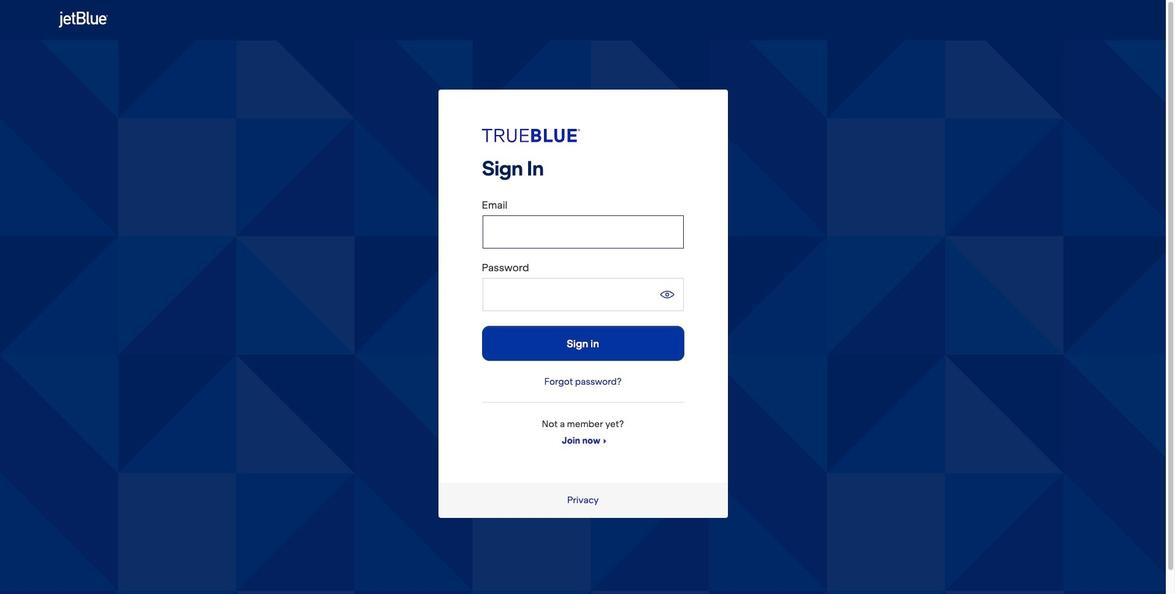 Task type: describe. For each thing, give the bounding box(es) containing it.
logo image
[[482, 129, 580, 142]]

jetblue home image
[[59, 10, 108, 29]]



Task type: vqa. For each thing, say whether or not it's contained in the screenshot.
'SUBMIT'
yes



Task type: locate. For each thing, give the bounding box(es) containing it.
None password field
[[483, 278, 684, 311]]

None submit
[[482, 326, 685, 361]]

None text field
[[483, 215, 684, 249]]



